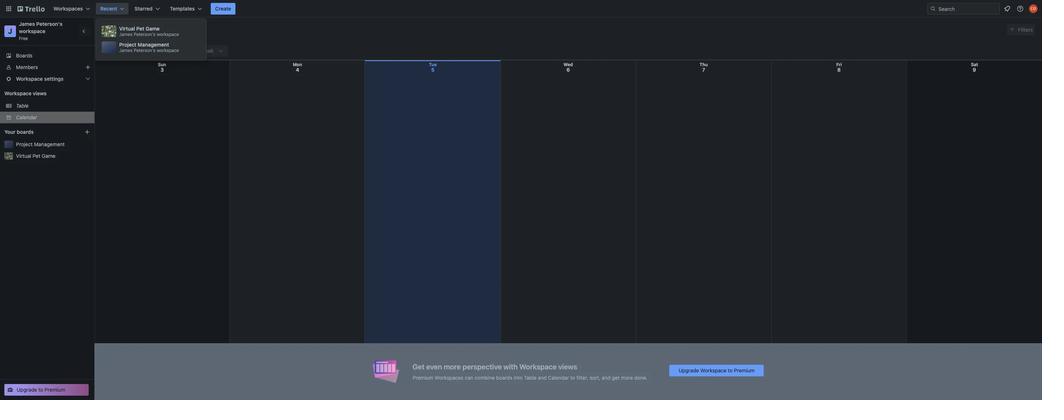 Task type: vqa. For each thing, say whether or not it's contained in the screenshot.
Atlassian image
no



Task type: describe. For each thing, give the bounding box(es) containing it.
3
[[161, 67, 164, 73]]

combine
[[475, 374, 495, 381]]

starred
[[135, 5, 153, 12]]

0 vertical spatial boards
[[17, 129, 34, 135]]

james inside project management james peterson's workspace
[[119, 48, 133, 53]]

your boards
[[4, 129, 34, 135]]

recent button
[[96, 3, 129, 15]]

even
[[426, 362, 442, 371]]

upgrade workspace to premium link
[[670, 365, 764, 376]]

pet for virtual pet game james peterson's workspace
[[136, 25, 144, 32]]

virtual pet game james peterson's workspace
[[119, 25, 179, 37]]

5
[[432, 67, 435, 73]]

workspaces inside get even more perspective with workspace views premium workspaces can combine boards into table and calendar to filter, sort, and get more done.
[[435, 374, 464, 381]]

week
[[200, 48, 214, 54]]

management for project management james peterson's workspace
[[138, 41, 169, 48]]

upgrade for upgrade to premium
[[17, 387, 37, 393]]

project management james peterson's workspace
[[119, 41, 179, 53]]

get even more perspective with workspace views premium workspaces can combine boards into table and calendar to filter, sort, and get more done.
[[413, 362, 648, 381]]

james inside "james peterson's workspace free"
[[19, 21, 35, 27]]

0 vertical spatial calendar
[[100, 25, 130, 34]]

sun
[[158, 62, 166, 67]]

project management link
[[16, 141, 90, 148]]

boards
[[16, 52, 32, 59]]

1 and from the left
[[538, 374, 547, 381]]

Calendar text field
[[100, 23, 130, 37]]

peterson's inside virtual pet game james peterson's workspace
[[134, 32, 156, 37]]

today
[[159, 48, 174, 54]]

0 horizontal spatial table
[[16, 103, 29, 109]]

back to home image
[[17, 3, 45, 15]]

templates button
[[166, 3, 207, 15]]

j
[[8, 27, 12, 35]]

filters button
[[1008, 24, 1036, 36]]

perspective
[[463, 362, 502, 371]]

workspace settings button
[[0, 73, 95, 85]]

project for project management
[[16, 141, 33, 147]]

workspaces inside "popup button"
[[53, 5, 83, 12]]

0 notifications image
[[1004, 4, 1012, 13]]

management for project management
[[34, 141, 65, 147]]

0 horizontal spatial views
[[33, 90, 47, 96]]

calendar inside get even more perspective with workspace views premium workspaces can combine boards into table and calendar to filter, sort, and get more done.
[[548, 374, 569, 381]]

workspace inside virtual pet game james peterson's workspace
[[157, 32, 179, 37]]

today button
[[157, 45, 177, 57]]

dec 2023
[[100, 48, 127, 54]]

dec 2023 button
[[97, 45, 135, 57]]

fri
[[837, 62, 843, 67]]

sat
[[972, 62, 979, 67]]

sort,
[[590, 374, 601, 381]]

free
[[19, 36, 28, 41]]

members
[[16, 64, 38, 70]]

workspace inside project management james peterson's workspace
[[157, 48, 179, 53]]

upgrade for upgrade workspace to premium
[[679, 367, 700, 373]]

0 vertical spatial to
[[728, 367, 733, 373]]

templates
[[170, 5, 195, 12]]

2 and from the left
[[602, 374, 611, 381]]

recent
[[100, 5, 117, 12]]

to inside get even more perspective with workspace views premium workspaces can combine boards into table and calendar to filter, sort, and get more done.
[[571, 374, 576, 381]]

members link
[[0, 61, 95, 73]]

create button
[[211, 3, 236, 15]]

workspace navigation collapse icon image
[[79, 26, 89, 36]]

can
[[465, 374, 474, 381]]

virtual pet game
[[16, 153, 55, 159]]

thu
[[700, 62, 708, 67]]

workspace inside dropdown button
[[16, 76, 43, 82]]

mon
[[293, 62, 302, 67]]

create
[[215, 5, 231, 12]]

boards inside get even more perspective with workspace views premium workspaces can combine boards into table and calendar to filter, sort, and get more done.
[[497, 374, 513, 381]]

upgrade to premium
[[17, 387, 65, 393]]

Search field
[[937, 3, 1000, 14]]

primary element
[[0, 0, 1043, 17]]

christina overa (christinaovera) image
[[1030, 4, 1039, 13]]



Task type: locate. For each thing, give the bounding box(es) containing it.
filter,
[[577, 374, 589, 381]]

project down calendar text field
[[119, 41, 136, 48]]

and right into
[[538, 374, 547, 381]]

virtual down project management
[[16, 153, 31, 159]]

james up free
[[19, 21, 35, 27]]

week button
[[196, 45, 228, 57]]

workspace
[[16, 76, 43, 82], [4, 90, 31, 96], [520, 362, 557, 371], [701, 367, 727, 373]]

0 horizontal spatial premium
[[45, 387, 65, 393]]

virtual pet game link
[[16, 152, 90, 160]]

workspace inside "james peterson's workspace free"
[[19, 28, 45, 34]]

0 vertical spatial pet
[[136, 25, 144, 32]]

table link
[[16, 102, 90, 109]]

1 horizontal spatial to
[[571, 374, 576, 381]]

james inside virtual pet game james peterson's workspace
[[119, 32, 133, 37]]

1 vertical spatial to
[[571, 374, 576, 381]]

1 horizontal spatial table
[[524, 374, 537, 381]]

peterson's inside "james peterson's workspace free"
[[36, 21, 63, 27]]

table down workspace views at the top of page
[[16, 103, 29, 109]]

1 vertical spatial workspaces
[[435, 374, 464, 381]]

0 vertical spatial upgrade
[[679, 367, 700, 373]]

1 horizontal spatial game
[[146, 25, 160, 32]]

0 horizontal spatial to
[[38, 387, 43, 393]]

1 horizontal spatial virtual
[[119, 25, 135, 32]]

2 vertical spatial premium
[[45, 387, 65, 393]]

virtual for virtual pet game
[[16, 153, 31, 159]]

add board image
[[84, 129, 90, 135]]

calendar left 'filter,'
[[548, 374, 569, 381]]

and
[[538, 374, 547, 381], [602, 374, 611, 381]]

0 vertical spatial views
[[33, 90, 47, 96]]

virtual up 2023
[[119, 25, 135, 32]]

premium
[[735, 367, 755, 373], [413, 374, 434, 381], [45, 387, 65, 393]]

your boards with 2 items element
[[4, 128, 73, 136]]

1 horizontal spatial and
[[602, 374, 611, 381]]

boards right your
[[17, 129, 34, 135]]

pet
[[136, 25, 144, 32], [33, 153, 40, 159]]

2 vertical spatial james
[[119, 48, 133, 53]]

peterson's down back to home image
[[36, 21, 63, 27]]

workspace up sun
[[157, 48, 179, 53]]

project
[[119, 41, 136, 48], [16, 141, 33, 147]]

workspaces button
[[49, 3, 95, 15]]

to
[[728, 367, 733, 373], [571, 374, 576, 381], [38, 387, 43, 393]]

0 vertical spatial game
[[146, 25, 160, 32]]

0 vertical spatial workspaces
[[53, 5, 83, 12]]

0 vertical spatial peterson's
[[36, 21, 63, 27]]

views down workspace settings
[[33, 90, 47, 96]]

game up project management james peterson's workspace on the left top
[[146, 25, 160, 32]]

pet inside virtual pet game james peterson's workspace
[[136, 25, 144, 32]]

virtual inside virtual pet game link
[[16, 153, 31, 159]]

pet down project management
[[33, 153, 40, 159]]

into
[[514, 374, 523, 381]]

with
[[504, 362, 518, 371]]

views
[[33, 90, 47, 96], [559, 362, 578, 371]]

1 vertical spatial more
[[622, 374, 634, 381]]

more right even
[[444, 362, 461, 371]]

get
[[413, 362, 425, 371]]

menu containing virtual pet game
[[100, 23, 202, 56]]

0 horizontal spatial virtual
[[16, 153, 31, 159]]

1 horizontal spatial management
[[138, 41, 169, 48]]

calendar up your boards at the top of page
[[16, 114, 37, 120]]

and left get
[[602, 374, 611, 381]]

peterson's inside project management james peterson's workspace
[[134, 48, 156, 53]]

1 vertical spatial upgrade
[[17, 387, 37, 393]]

done.
[[635, 374, 648, 381]]

2023
[[112, 48, 127, 54]]

more right get
[[622, 374, 634, 381]]

1 horizontal spatial premium
[[413, 374, 434, 381]]

1 vertical spatial views
[[559, 362, 578, 371]]

upgrade to premium link
[[4, 384, 89, 396]]

boards
[[17, 129, 34, 135], [497, 374, 513, 381]]

project management
[[16, 141, 65, 147]]

virtual inside virtual pet game james peterson's workspace
[[119, 25, 135, 32]]

views up 'filter,'
[[559, 362, 578, 371]]

1 horizontal spatial calendar
[[100, 25, 130, 34]]

1 vertical spatial calendar
[[16, 114, 37, 120]]

project inside project management link
[[16, 141, 33, 147]]

0 horizontal spatial upgrade
[[17, 387, 37, 393]]

0 vertical spatial james
[[19, 21, 35, 27]]

0 horizontal spatial boards
[[17, 129, 34, 135]]

more
[[444, 362, 461, 371], [622, 374, 634, 381]]

boards down with
[[497, 374, 513, 381]]

1 horizontal spatial pet
[[136, 25, 144, 32]]

1 vertical spatial pet
[[33, 153, 40, 159]]

management down virtual pet game james peterson's workspace
[[138, 41, 169, 48]]

0 horizontal spatial workspaces
[[53, 5, 83, 12]]

virtual
[[119, 25, 135, 32], [16, 153, 31, 159]]

1 vertical spatial management
[[34, 141, 65, 147]]

0 vertical spatial management
[[138, 41, 169, 48]]

0 horizontal spatial management
[[34, 141, 65, 147]]

4
[[296, 67, 299, 73]]

upgrade
[[679, 367, 700, 373], [17, 387, 37, 393]]

premium inside get even more perspective with workspace views premium workspaces can combine boards into table and calendar to filter, sort, and get more done.
[[413, 374, 434, 381]]

settings
[[44, 76, 64, 82]]

0 horizontal spatial more
[[444, 362, 461, 371]]

workspace views
[[4, 90, 47, 96]]

project inside project management james peterson's workspace
[[119, 41, 136, 48]]

1 vertical spatial premium
[[413, 374, 434, 381]]

2 vertical spatial calendar
[[548, 374, 569, 381]]

workspaces up workspace navigation collapse icon
[[53, 5, 83, 12]]

1 horizontal spatial boards
[[497, 374, 513, 381]]

game inside virtual pet game link
[[42, 153, 55, 159]]

j link
[[4, 25, 16, 37]]

calendar down recent popup button
[[100, 25, 130, 34]]

1 horizontal spatial workspaces
[[435, 374, 464, 381]]

starred button
[[130, 3, 164, 15]]

james peterson's workspace link
[[19, 21, 64, 34]]

game for virtual pet game james peterson's workspace
[[146, 25, 160, 32]]

8
[[838, 67, 841, 73]]

1 vertical spatial table
[[524, 374, 537, 381]]

filters
[[1019, 27, 1034, 33]]

boards link
[[0, 50, 95, 61]]

workspace inside get even more perspective with workspace views premium workspaces can combine boards into table and calendar to filter, sort, and get more done.
[[520, 362, 557, 371]]

workspace settings
[[16, 76, 64, 82]]

game
[[146, 25, 160, 32], [42, 153, 55, 159]]

1 horizontal spatial upgrade
[[679, 367, 700, 373]]

0 horizontal spatial pet
[[33, 153, 40, 159]]

wed
[[564, 62, 573, 67]]

management inside project management james peterson's workspace
[[138, 41, 169, 48]]

game inside virtual pet game james peterson's workspace
[[146, 25, 160, 32]]

james
[[19, 21, 35, 27], [119, 32, 133, 37], [119, 48, 133, 53]]

peterson's up project management james peterson's workspace on the left top
[[134, 32, 156, 37]]

0 vertical spatial project
[[119, 41, 136, 48]]

menu
[[100, 23, 202, 56]]

0 vertical spatial table
[[16, 103, 29, 109]]

2 vertical spatial to
[[38, 387, 43, 393]]

pet down the starred
[[136, 25, 144, 32]]

calendar
[[100, 25, 130, 34], [16, 114, 37, 120], [548, 374, 569, 381]]

0 vertical spatial more
[[444, 362, 461, 371]]

upgrade workspace to premium
[[679, 367, 755, 373]]

1 horizontal spatial views
[[559, 362, 578, 371]]

table
[[16, 103, 29, 109], [524, 374, 537, 381]]

workspace up free
[[19, 28, 45, 34]]

1 vertical spatial peterson's
[[134, 32, 156, 37]]

2 horizontal spatial premium
[[735, 367, 755, 373]]

views inside get even more perspective with workspace views premium workspaces can combine boards into table and calendar to filter, sort, and get more done.
[[559, 362, 578, 371]]

james up 2023
[[119, 32, 133, 37]]

9
[[974, 67, 977, 73]]

0 horizontal spatial calendar
[[16, 114, 37, 120]]

open information menu image
[[1017, 5, 1025, 12]]

0 horizontal spatial game
[[42, 153, 55, 159]]

workspace up today
[[157, 32, 179, 37]]

pet for virtual pet game
[[33, 153, 40, 159]]

tue
[[429, 62, 437, 67]]

your
[[4, 129, 15, 135]]

dec
[[100, 48, 111, 54]]

1 vertical spatial project
[[16, 141, 33, 147]]

workspaces down even
[[435, 374, 464, 381]]

peterson's down virtual pet game james peterson's workspace
[[134, 48, 156, 53]]

peterson's
[[36, 21, 63, 27], [134, 32, 156, 37], [134, 48, 156, 53]]

management
[[138, 41, 169, 48], [34, 141, 65, 147]]

table inside get even more perspective with workspace views premium workspaces can combine boards into table and calendar to filter, sort, and get more done.
[[524, 374, 537, 381]]

1 vertical spatial james
[[119, 32, 133, 37]]

james peterson's workspace free
[[19, 21, 64, 41]]

0 horizontal spatial and
[[538, 374, 547, 381]]

game for virtual pet game
[[42, 153, 55, 159]]

calendar link
[[16, 114, 90, 121]]

1 vertical spatial boards
[[497, 374, 513, 381]]

1 vertical spatial virtual
[[16, 153, 31, 159]]

search image
[[931, 6, 937, 12]]

1 vertical spatial game
[[42, 153, 55, 159]]

1 horizontal spatial more
[[622, 374, 634, 381]]

virtual for virtual pet game james peterson's workspace
[[119, 25, 135, 32]]

6
[[567, 67, 570, 73]]

0 vertical spatial premium
[[735, 367, 755, 373]]

management up virtual pet game link
[[34, 141, 65, 147]]

workspaces
[[53, 5, 83, 12], [435, 374, 464, 381]]

2 horizontal spatial calendar
[[548, 374, 569, 381]]

1 horizontal spatial project
[[119, 41, 136, 48]]

game down project management link
[[42, 153, 55, 159]]

2 vertical spatial peterson's
[[134, 48, 156, 53]]

table right into
[[524, 374, 537, 381]]

7
[[703, 67, 706, 73]]

james right dec at the top of the page
[[119, 48, 133, 53]]

project for project management james peterson's workspace
[[119, 41, 136, 48]]

0 vertical spatial virtual
[[119, 25, 135, 32]]

2 horizontal spatial to
[[728, 367, 733, 373]]

workspace
[[19, 28, 45, 34], [157, 32, 179, 37], [157, 48, 179, 53]]

0 horizontal spatial project
[[16, 141, 33, 147]]

pet inside virtual pet game link
[[33, 153, 40, 159]]

get
[[612, 374, 620, 381]]

project down your boards at the top of page
[[16, 141, 33, 147]]



